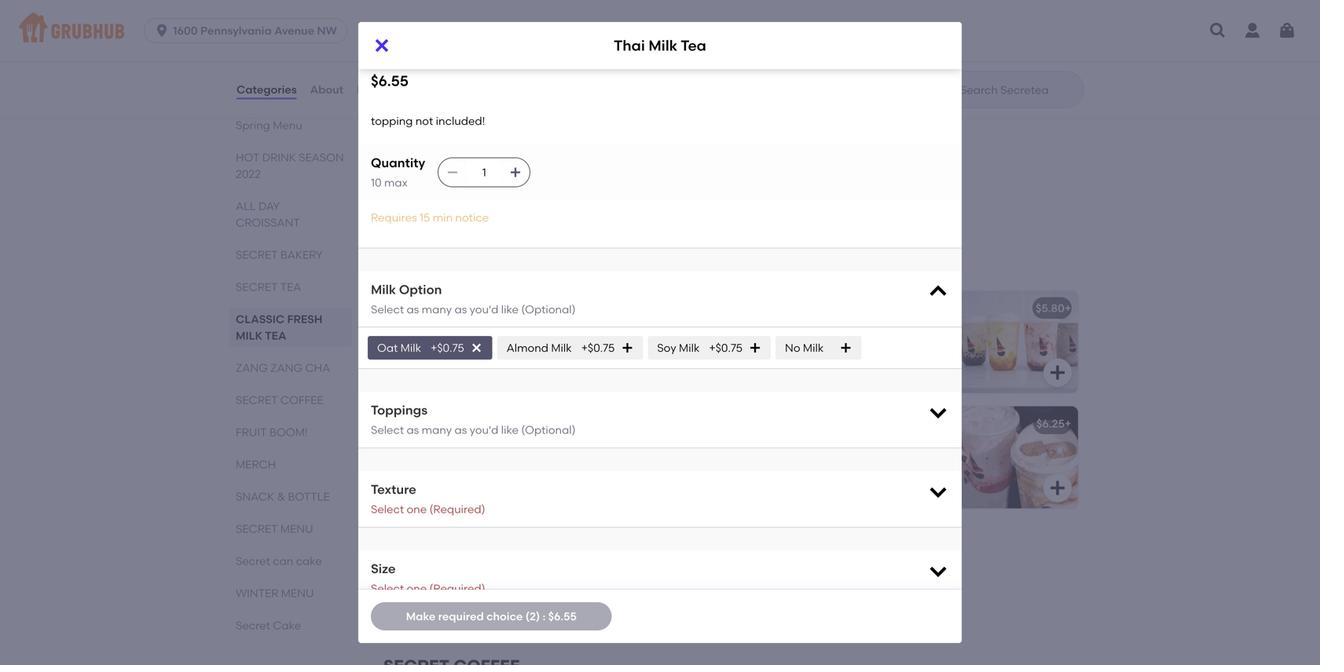 Task type: vqa. For each thing, say whether or not it's contained in the screenshot.
HOT DRINK SEASON 2022
yes



Task type: describe. For each thing, give the bounding box(es) containing it.
peanut butter lotus dirty milk image
[[961, 407, 1079, 509]]

oero dirty milk
[[396, 418, 476, 431]]

1 vertical spatial cha
[[305, 362, 330, 375]]

select for size
[[371, 582, 404, 596]]

1 horizontal spatial $6.55
[[549, 610, 577, 624]]

strawberry dirty milk image
[[609, 522, 726, 625]]

many inside the toppings select as many as you'd like (optional)
[[422, 424, 452, 437]]

+$0.75 for oat milk
[[431, 342, 464, 355]]

pennsylvania
[[200, 24, 272, 37]]

almond
[[507, 342, 549, 355]]

menu for secret menu
[[281, 523, 313, 536]]

1 horizontal spatial cha
[[493, 254, 532, 274]]

bakery
[[281, 248, 323, 262]]

svg image inside main navigation navigation
[[1209, 21, 1228, 40]]

1 vertical spatial zang zang cha
[[236, 362, 330, 375]]

(required) for texture
[[430, 503, 486, 517]]

secret for secret milk tea
[[396, 15, 431, 28]]

spring
[[236, 119, 270, 132]]

(optional) inside the toppings select as many as you'd like (optional)
[[522, 424, 576, 437]]

size
[[371, 562, 396, 577]]

almond milk
[[507, 342, 572, 355]]

classic
[[236, 313, 285, 326]]

secret menu
[[236, 523, 313, 536]]

coffee
[[281, 394, 323, 407]]

1 vertical spatial dirty
[[426, 418, 451, 431]]

tea for secret milk tea
[[458, 15, 478, 28]]

croissant
[[236, 216, 300, 230]]

secret for secret coffee
[[236, 394, 278, 407]]

sugar
[[433, 302, 465, 315]]

secret coffee
[[236, 394, 323, 407]]

+$0.75 for almond milk
[[582, 342, 615, 355]]

topping not included! inside button
[[396, 153, 510, 166]]

nw
[[317, 24, 337, 37]]

drink
[[262, 151, 296, 164]]

milk for almond
[[551, 342, 572, 355]]

can
[[273, 555, 294, 568]]

you'd inside "milk option select as many as you'd like (optional)"
[[470, 303, 499, 316]]

oero
[[396, 418, 423, 431]]

thai
[[614, 37, 645, 54]]

brown sugar boba dirty milk button
[[387, 291, 726, 394]]

soy milk
[[658, 342, 700, 355]]

topping not included! button
[[387, 120, 726, 222]]

oat milk
[[377, 342, 421, 355]]

menu
[[273, 119, 302, 132]]

quantity
[[371, 155, 426, 171]]

Input item quantity number field
[[467, 158, 502, 187]]

boba
[[468, 302, 496, 315]]

requires
[[371, 211, 417, 224]]

milk for oat
[[401, 342, 421, 355]]

$5.55 +
[[685, 15, 720, 28]]

choice
[[487, 610, 523, 624]]

$5.80 +
[[1036, 302, 1072, 315]]

snack & bottle
[[236, 491, 330, 504]]

oero dirty milk image
[[609, 407, 726, 509]]

one for size
[[407, 582, 427, 596]]

bottle
[[288, 491, 330, 504]]

quantity 10 max
[[371, 155, 426, 190]]

not inside button
[[441, 153, 459, 166]]

max
[[384, 176, 408, 190]]

1600 pennsylvania avenue nw button
[[144, 18, 354, 43]]

snack
[[236, 491, 275, 504]]

reviews
[[357, 83, 401, 96]]

season
[[299, 151, 344, 164]]

1600 pennsylvania avenue nw
[[173, 24, 337, 37]]

about button
[[310, 61, 344, 118]]

milk inside button
[[527, 302, 549, 315]]

notice
[[456, 211, 489, 224]]

mango dirty milk image
[[961, 291, 1079, 394]]

secret for secret menu
[[236, 523, 278, 536]]

select for toppings
[[371, 424, 404, 437]]

secret milk tea image
[[609, 4, 726, 107]]

winter
[[236, 587, 279, 601]]

spring menu
[[236, 119, 302, 132]]

secret bakery
[[236, 248, 323, 262]]

$5.80
[[1036, 302, 1065, 315]]

+$0.75 for soy milk
[[709, 342, 743, 355]]

all
[[236, 200, 256, 213]]

:
[[543, 610, 546, 624]]

as right oero
[[455, 424, 467, 437]]

taro
[[748, 15, 772, 28]]

required
[[438, 610, 484, 624]]

15
[[420, 211, 430, 224]]

many inside "milk option select as many as you'd like (optional)"
[[422, 303, 452, 316]]

tea inside "classic fresh milk tea"
[[265, 329, 287, 343]]

fruit boom!
[[236, 426, 308, 440]]

(required) for size
[[430, 582, 486, 596]]

$6.25
[[1037, 418, 1065, 431]]

as down option
[[407, 303, 419, 316]]

option
[[399, 282, 442, 297]]

boom!
[[270, 426, 308, 440]]

taro milk tea image
[[961, 4, 1079, 107]]

classic fresh milk tea
[[236, 313, 323, 343]]

(2)
[[526, 610, 540, 624]]

milk for thai
[[649, 37, 678, 54]]



Task type: locate. For each thing, give the bounding box(es) containing it.
no milk
[[785, 342, 824, 355]]

zang up option
[[384, 254, 434, 274]]

no
[[785, 342, 801, 355]]

toppings select as many as you'd like (optional)
[[371, 403, 576, 437]]

zang zang cha
[[384, 254, 532, 274], [236, 362, 330, 375]]

+$0.75 down sugar
[[431, 342, 464, 355]]

1 vertical spatial like
[[501, 424, 519, 437]]

(required) up size select one (required)
[[430, 503, 486, 517]]

(required) up required
[[430, 582, 486, 596]]

$6.25 +
[[1037, 418, 1072, 431]]

tea down classic
[[265, 329, 287, 343]]

topping inside button
[[396, 153, 438, 166]]

zang zang cha up the secret coffee
[[236, 362, 330, 375]]

tea
[[458, 15, 478, 28], [799, 15, 819, 28], [681, 37, 707, 54]]

+$0.75
[[431, 342, 464, 355], [582, 342, 615, 355], [709, 342, 743, 355]]

as down toppings
[[407, 424, 419, 437]]

menu
[[281, 523, 313, 536], [281, 587, 314, 601]]

(optional)
[[522, 303, 576, 316], [522, 424, 576, 437]]

(required)
[[430, 503, 486, 517], [430, 582, 486, 596]]

tea down bakery
[[280, 281, 301, 294]]

0 vertical spatial secret
[[396, 15, 431, 28]]

like
[[501, 303, 519, 316], [501, 424, 519, 437]]

hot
[[236, 151, 260, 164]]

0 vertical spatial like
[[501, 303, 519, 316]]

select down texture
[[371, 503, 404, 517]]

secret milk tea
[[396, 15, 478, 28]]

select for texture
[[371, 503, 404, 517]]

2 vertical spatial secret
[[236, 620, 270, 633]]

1 vertical spatial menu
[[281, 587, 314, 601]]

$6.55 right : at the bottom of page
[[549, 610, 577, 624]]

one up make
[[407, 582, 427, 596]]

like right boba
[[501, 303, 519, 316]]

select down toppings
[[371, 424, 404, 437]]

+ for $5.55
[[713, 15, 720, 28]]

many down toppings
[[422, 424, 452, 437]]

1 you'd from the top
[[470, 303, 499, 316]]

1 vertical spatial you'd
[[470, 424, 499, 437]]

1 (optional) from the top
[[522, 303, 576, 316]]

many down option
[[422, 303, 452, 316]]

1 vertical spatial (optional)
[[522, 424, 576, 437]]

dirty
[[499, 302, 525, 315], [426, 418, 451, 431]]

1 vertical spatial $6.55
[[549, 610, 577, 624]]

cake
[[273, 620, 301, 633]]

secret tea
[[236, 281, 301, 294]]

select down option
[[371, 303, 404, 316]]

$5.55
[[685, 15, 713, 28]]

0 vertical spatial $6.55
[[371, 73, 409, 90]]

secret down croissant at the left of page
[[236, 248, 278, 262]]

oat
[[377, 342, 398, 355]]

one for texture
[[407, 503, 427, 517]]

cha up "milk option select as many as you'd like (optional)" at the top left of the page
[[493, 254, 532, 274]]

select inside "milk option select as many as you'd like (optional)"
[[371, 303, 404, 316]]

+$0.75 right soy milk on the bottom of page
[[709, 342, 743, 355]]

fresh
[[287, 313, 323, 326]]

you'd right oero
[[470, 424, 499, 437]]

2 +$0.75 from the left
[[582, 342, 615, 355]]

0 horizontal spatial dirty
[[426, 418, 451, 431]]

(required) inside texture select one (required)
[[430, 503, 486, 517]]

all day croissant
[[236, 200, 300, 230]]

secret for secret can cake
[[236, 555, 270, 568]]

zang
[[384, 254, 434, 274], [438, 254, 489, 274], [236, 362, 268, 375], [271, 362, 303, 375]]

secret up classic
[[236, 281, 278, 294]]

taro milk tea button
[[739, 4, 1079, 107]]

included! inside button
[[461, 153, 510, 166]]

fruit
[[236, 426, 267, 440]]

4 secret from the top
[[236, 523, 278, 536]]

requires 15 min notice
[[371, 211, 489, 224]]

1 like from the top
[[501, 303, 519, 316]]

2 horizontal spatial tea
[[799, 15, 819, 28]]

0 vertical spatial dirty
[[499, 302, 525, 315]]

zang up the secret coffee
[[271, 362, 303, 375]]

svg image
[[1209, 21, 1228, 40], [373, 36, 392, 55], [510, 166, 522, 179], [697, 192, 715, 211], [928, 281, 950, 303], [471, 342, 483, 355], [621, 342, 634, 355], [749, 342, 762, 355], [840, 342, 852, 355], [1049, 364, 1068, 383], [928, 402, 950, 424], [928, 481, 950, 503]]

milk for no
[[803, 342, 824, 355]]

1 horizontal spatial tea
[[681, 37, 707, 54]]

tea
[[280, 281, 301, 294], [265, 329, 287, 343]]

1 vertical spatial one
[[407, 582, 427, 596]]

brown sugar boba dirty milk
[[396, 302, 549, 315]]

dirty right boba
[[499, 302, 525, 315]]

secret down snack
[[236, 523, 278, 536]]

menu for winter menu
[[281, 587, 314, 601]]

1 vertical spatial (required)
[[430, 582, 486, 596]]

toppings
[[371, 403, 428, 418]]

one
[[407, 503, 427, 517], [407, 582, 427, 596]]

0 horizontal spatial zang zang cha
[[236, 362, 330, 375]]

hot drink season 2022
[[236, 151, 344, 181]]

tea inside button
[[799, 15, 819, 28]]

make required choice (2) : $6.55
[[406, 610, 577, 624]]

0 horizontal spatial +$0.75
[[431, 342, 464, 355]]

0 horizontal spatial cha
[[305, 362, 330, 375]]

1 +$0.75 from the left
[[431, 342, 464, 355]]

merch
[[236, 458, 276, 472]]

texture select one (required)
[[371, 482, 486, 517]]

2 you'd from the top
[[470, 424, 499, 437]]

dirty inside button
[[499, 302, 525, 315]]

+ for $6.25
[[1065, 418, 1072, 431]]

one inside texture select one (required)
[[407, 503, 427, 517]]

1 horizontal spatial dirty
[[499, 302, 525, 315]]

winter menu
[[236, 587, 314, 601]]

4 select from the top
[[371, 582, 404, 596]]

1 secret from the top
[[236, 248, 278, 262]]

brown sugar boba dirty milk image
[[609, 291, 726, 394]]

0 vertical spatial tea
[[280, 281, 301, 294]]

0 vertical spatial zang zang cha
[[384, 254, 532, 274]]

(required) inside size select one (required)
[[430, 582, 486, 596]]

categories
[[237, 83, 297, 96]]

0 vertical spatial one
[[407, 503, 427, 517]]

2022
[[236, 167, 261, 181]]

(optional) inside "milk option select as many as you'd like (optional)"
[[522, 303, 576, 316]]

2 vertical spatial +
[[1065, 418, 1072, 431]]

milk
[[236, 329, 263, 343]]

1 vertical spatial many
[[422, 424, 452, 437]]

0 vertical spatial (required)
[[430, 503, 486, 517]]

2 (optional) from the top
[[522, 424, 576, 437]]

secret cake
[[236, 620, 301, 633]]

as left boba
[[455, 303, 467, 316]]

min
[[433, 211, 453, 224]]

3 +$0.75 from the left
[[709, 342, 743, 355]]

select inside size select one (required)
[[371, 582, 404, 596]]

soy
[[658, 342, 677, 355]]

milk for secret
[[434, 15, 456, 28]]

milk inside "milk option select as many as you'd like (optional)"
[[371, 282, 396, 297]]

select
[[371, 303, 404, 316], [371, 424, 404, 437], [371, 503, 404, 517], [371, 582, 404, 596]]

1 (required) from the top
[[430, 503, 486, 517]]

categories button
[[236, 61, 298, 118]]

zang down milk
[[236, 362, 268, 375]]

1 horizontal spatial +$0.75
[[582, 342, 615, 355]]

Search Secretea search field
[[959, 83, 1080, 97]]

1600
[[173, 24, 198, 37]]

like right oero dirty milk
[[501, 424, 519, 437]]

cha up coffee
[[305, 362, 330, 375]]

select down "size"
[[371, 582, 404, 596]]

thai milk tea image
[[609, 120, 726, 222]]

svg image
[[1278, 21, 1297, 40], [154, 23, 170, 39], [697, 77, 715, 96], [1049, 77, 1068, 96], [447, 166, 459, 179], [697, 364, 715, 383], [1049, 479, 1068, 498], [928, 560, 950, 582]]

you'd right sugar
[[470, 303, 499, 316]]

dirty right oero
[[426, 418, 451, 431]]

main navigation navigation
[[0, 0, 1321, 61]]

select inside texture select one (required)
[[371, 503, 404, 517]]

day
[[259, 200, 280, 213]]

zang up "milk option select as many as you'd like (optional)" at the top left of the page
[[438, 254, 489, 274]]

cake
[[296, 555, 322, 568]]

2 one from the top
[[407, 582, 427, 596]]

you'd inside the toppings select as many as you'd like (optional)
[[470, 424, 499, 437]]

0 vertical spatial cha
[[493, 254, 532, 274]]

0 vertical spatial menu
[[281, 523, 313, 536]]

taro milk tea
[[748, 15, 819, 28]]

svg image inside 1600 pennsylvania avenue nw button
[[154, 23, 170, 39]]

secret left the can
[[236, 555, 270, 568]]

0 vertical spatial +
[[713, 15, 720, 28]]

0 horizontal spatial tea
[[458, 15, 478, 28]]

tea for taro milk tea
[[799, 15, 819, 28]]

3 secret from the top
[[236, 394, 278, 407]]

about
[[310, 83, 344, 96]]

size select one (required)
[[371, 562, 486, 596]]

1 horizontal spatial zang zang cha
[[384, 254, 532, 274]]

select inside the toppings select as many as you'd like (optional)
[[371, 424, 404, 437]]

avenue
[[274, 24, 315, 37]]

10
[[371, 176, 382, 190]]

milk for soy
[[679, 342, 700, 355]]

0 vertical spatial many
[[422, 303, 452, 316]]

like inside the toppings select as many as you'd like (optional)
[[501, 424, 519, 437]]

milk for taro
[[775, 15, 797, 28]]

1 vertical spatial secret
[[236, 555, 270, 568]]

0 vertical spatial (optional)
[[522, 303, 576, 316]]

brown
[[396, 302, 430, 315]]

texture
[[371, 482, 417, 498]]

1 one from the top
[[407, 503, 427, 517]]

reviews button
[[356, 61, 402, 118]]

secret for secret bakery
[[236, 248, 278, 262]]

secret for secret cake
[[236, 620, 270, 633]]

menu down bottle
[[281, 523, 313, 536]]

like inside "milk option select as many as you'd like (optional)"
[[501, 303, 519, 316]]

secret down winter
[[236, 620, 270, 633]]

2 horizontal spatial +$0.75
[[709, 342, 743, 355]]

1 many from the top
[[422, 303, 452, 316]]

secret up reviews
[[396, 15, 431, 28]]

+$0.75 right almond milk
[[582, 342, 615, 355]]

$6.55 right about at the left top of the page
[[371, 73, 409, 90]]

0 horizontal spatial $6.55
[[371, 73, 409, 90]]

milk inside button
[[775, 15, 797, 28]]

2 (required) from the top
[[430, 582, 486, 596]]

1 vertical spatial tea
[[265, 329, 287, 343]]

secret
[[396, 15, 431, 28], [236, 555, 270, 568], [236, 620, 270, 633]]

1 vertical spatial +
[[1065, 302, 1072, 315]]

2 select from the top
[[371, 424, 404, 437]]

secret for secret tea
[[236, 281, 278, 294]]

secret
[[236, 248, 278, 262], [236, 281, 278, 294], [236, 394, 278, 407], [236, 523, 278, 536]]

0 vertical spatial you'd
[[470, 303, 499, 316]]

3 select from the top
[[371, 503, 404, 517]]

topping
[[371, 114, 413, 128], [396, 153, 438, 166], [748, 324, 790, 338], [396, 440, 438, 453], [748, 440, 790, 453]]

2 secret from the top
[[236, 281, 278, 294]]

2 like from the top
[[501, 424, 519, 437]]

milk option select as many as you'd like (optional)
[[371, 282, 576, 316]]

&
[[277, 491, 285, 504]]

+ for $5.80
[[1065, 302, 1072, 315]]

zang zang cha up "milk option select as many as you'd like (optional)" at the top left of the page
[[384, 254, 532, 274]]

thai milk tea
[[614, 37, 707, 54]]

many
[[422, 303, 452, 316], [422, 424, 452, 437]]

make
[[406, 610, 436, 624]]

milk
[[434, 15, 456, 28], [775, 15, 797, 28], [649, 37, 678, 54], [371, 282, 396, 297], [527, 302, 549, 315], [401, 342, 421, 355], [551, 342, 572, 355], [679, 342, 700, 355], [803, 342, 824, 355], [454, 418, 476, 431]]

1 select from the top
[[371, 303, 404, 316]]

2 many from the top
[[422, 424, 452, 437]]

one down texture
[[407, 503, 427, 517]]

included!
[[436, 114, 485, 128], [461, 153, 510, 166], [813, 324, 863, 338], [461, 440, 510, 453], [813, 440, 863, 453]]

secret up fruit
[[236, 394, 278, 407]]

tea for thai milk tea
[[681, 37, 707, 54]]

secret can cake
[[236, 555, 322, 568]]

one inside size select one (required)
[[407, 582, 427, 596]]

menu up the "cake"
[[281, 587, 314, 601]]

+
[[713, 15, 720, 28], [1065, 302, 1072, 315], [1065, 418, 1072, 431]]



